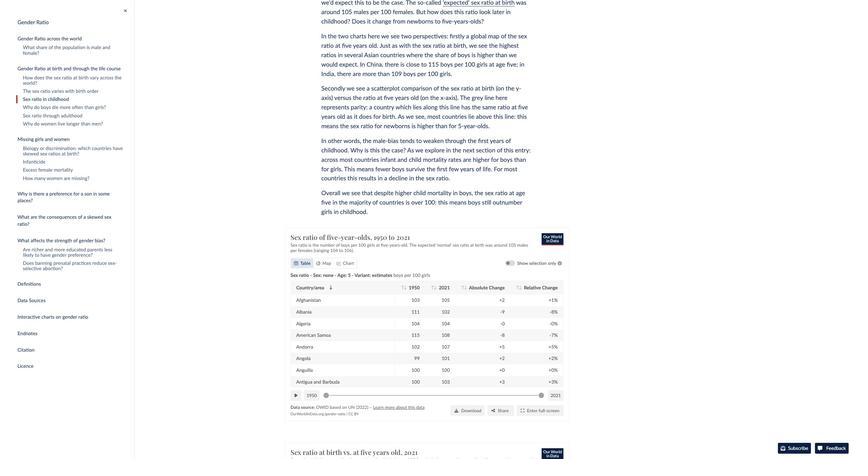 Task type: vqa. For each thing, say whether or not it's contained in the screenshot.
right the Gapminder
no



Task type: describe. For each thing, give the bounding box(es) containing it.
order
[[87, 88, 99, 94]]

100 inside was around 105 males per 100 females. but how does this ratio look later in childhood? does it change from newborns to five-years-olds?
[[381, 8, 391, 16]]

years right "few"
[[460, 165, 475, 173]]

are inside the missing girls and women biology or discrimination: which countries have skewed sex ratios at birth? infanticide excess female mortality how many women are missing?
[[64, 175, 70, 181]]

birth.
[[383, 113, 397, 120]]

per down close
[[418, 70, 426, 77]]

109
[[392, 70, 402, 77]]

sex inside in other words, the male-bias tends to weaken through the first years of childhood. why is this the case? as we explore in the next section of this entry: across most countries infant and child mortality rates are higher for boys than for girls. this means fewer boys survive the first few years of life. for most countries this results in a decline in the sex ratio.
[[426, 175, 435, 182]]

+2%
[[549, 356, 558, 362]]

sex up highest
[[519, 32, 527, 40]]

- right '5'
[[352, 273, 354, 278]]

more inside what affects the strength of gender bias? are richer and more educated parents less likely to have gender preference? does banning prenatal practices reduce sex- selective abortion?
[[54, 247, 65, 253]]

table
[[300, 261, 311, 266]]

5-
[[458, 122, 464, 130]]

- for -8%
[[550, 309, 552, 315]]

does inside secondly we see a scatterplot comparison of the sex ratio at birth (on the y- axis) versus the ratio at five years old (on the x-axis). the grey line here represents parity: a country which lies along this line has the same ratio at five years old as it does for birth. as we see, most countries lie above this line: this means the sex ratio for newborns is higher than for 5-year-olds.
[[359, 113, 372, 120]]

banning
[[35, 260, 52, 266]]

boys up for at right
[[500, 156, 513, 163]]

birth?
[[67, 151, 79, 157]]

boys down birth,
[[458, 51, 470, 59]]

the up words,
[[340, 122, 349, 130]]

gender ratio
[[18, 19, 49, 25]]

- left "sex:"
[[310, 273, 312, 278]]

sex inside the missing girls and women biology or discrimination: which countries have skewed sex ratios at birth? infanticide excess female mortality how many women are missing?
[[40, 151, 47, 157]]

overall we see that despite higher child mortality in boys, the sex ratio at age five in the majority of countries is over 100: this means boys still outnumber girls in childhood.
[[322, 189, 525, 216]]

a inside in other words, the male-bias tends to weaken through the first years of childhood. why is this the case? as we explore in the next section of this entry: across most countries infant and child mortality rates are higher for boys than for girls. this means fewer boys survive the first few years of life. for most countries this results in a decline in the sex ratio.
[[384, 175, 387, 182]]

1 vertical spatial gender
[[52, 252, 67, 258]]

earth americas image
[[316, 261, 321, 266]]

same
[[483, 103, 496, 111]]

why inside in other words, the male-bias tends to weaken through the first years of childhood. why is this the case? as we explore in the next section of this entry: across most countries infant and child mortality rates are higher for boys than for girls. this means fewer boys survive the first few years of life. for most countries this results in a decline in the sex ratio.
[[351, 146, 363, 154]]

sex down perspectives:
[[423, 42, 432, 49]]

male
[[91, 45, 101, 50]]

parents
[[87, 247, 103, 253]]

years left old,
[[373, 448, 390, 457]]

girls inside the missing girls and women biology or discrimination: which countries have skewed sex ratios at birth? infanticide excess female mortality how many women are missing?
[[35, 136, 44, 142]]

the right survive
[[427, 165, 436, 173]]

in for words,
[[322, 137, 327, 144]]

a left preference
[[46, 191, 48, 197]]

birth inside sex ratio of five-year-olds, 1950 to 2021 sex ratio is the number of boys per 100 girls at five-years-old. the expected 'normal' sex ratio at birth was around 105 males per females (ranging 104 to 106).
[[475, 243, 484, 248]]

child inside overall we see that despite higher child mortality in boys, the sex ratio at age five in the majority of countries is over 100: this means boys still outnumber girls in childhood.
[[414, 189, 426, 197]]

0 vertical spatial first
[[478, 137, 489, 144]]

a left scatterplot at the top
[[367, 85, 370, 92]]

0
[[502, 321, 505, 327]]

countries up 'results'
[[355, 156, 379, 163]]

as inside secondly we see a scatterplot comparison of the sex ratio at birth (on the y- axis) versus the ratio at five years old (on the x-axis). the grey line here represents parity: a country which lies along this line has the same ratio at five years old as it does for birth. as we see, most countries lie above this line: this means the sex ratio for newborns is higher than for 5-year-olds.
[[398, 113, 405, 120]]

the up x-
[[441, 85, 450, 92]]

for down country
[[374, 113, 381, 120]]

we up versus
[[347, 85, 355, 92]]

girls?
[[95, 105, 106, 110]]

the up "still"
[[475, 189, 484, 197]]

countries up overall
[[322, 175, 346, 182]]

feedback
[[826, 446, 846, 451]]

download button
[[451, 406, 485, 416]]

see inside secondly we see a scatterplot comparison of the sex ratio at birth (on the y- axis) versus the ratio at five years old (on the x-axis). the grey line here represents parity: a country which lies along this line has the same ratio at five years old as it does for birth. as we see, most countries lie above this line: this means the sex ratio for newborns is higher than for 5-year-olds.
[[356, 85, 365, 92]]

- for -9
[[501, 309, 502, 315]]

of up the "number"
[[319, 233, 325, 242]]

this down male-
[[370, 146, 380, 154]]

a inside what are the consequences of a skewed sex ratio?
[[84, 214, 86, 220]]

was inside was around 105 males per 100 females. but how does this ratio look later in childhood? does it change from newborns to five-years-olds?
[[516, 0, 527, 6]]

barbuda
[[323, 379, 340, 385]]

parity:
[[351, 103, 368, 111]]

share inside in the two charts here we see two perspectives: firstly a global map of the sex ratio at five years old. just as with the sex ratio at birth, we see the highest ratios in several asian countries where the share of boys is higher than we would expect. in china, there is close to 115 boys per 100 girls at age five; in india, there are more than 109 boys per 100 girls.
[[435, 51, 449, 59]]

1 horizontal spatial 104
[[412, 321, 420, 327]]

the inside sex ratio of five-year-olds, 1950 to 2021 sex ratio is the number of boys per 100 girls at five-years-old. the expected 'normal' sex ratio at birth was around 105 males per females (ranging 104 to 106).
[[410, 243, 417, 248]]

for left the 'this' at the top left
[[322, 165, 329, 173]]

x-
[[441, 94, 446, 101]]

to inside in the two charts here we see two perspectives: firstly a global map of the sex ratio at five years old. just as with the sex ratio at birth, we see the highest ratios in several asian countries where the share of boys is higher than we would expect. in china, there is close to 115 boys per 100 girls at age five; in india, there are more than 109 boys per 100 girls.
[[421, 61, 427, 68]]

0 vertical spatial 102
[[442, 309, 450, 315]]

boys up decline
[[392, 165, 405, 173]]

year- inside secondly we see a scatterplot comparison of the sex ratio at birth (on the y- axis) versus the ratio at five years old (on the x-axis). the grey line here represents parity: a country which lies along this line has the same ratio at five years old as it does for birth. as we see, most countries lie above this line: this means the sex ratio for newborns is higher than for 5-year-olds.
[[464, 122, 478, 130]]

boys,
[[460, 189, 473, 197]]

asian
[[364, 51, 379, 59]]

the up highest
[[508, 32, 517, 40]]

ratio for gender ratio across the world what share of the population is male and female?
[[34, 36, 46, 41]]

higher inside in the two charts here we see two perspectives: firstly a global map of the sex ratio at five years old. just as with the sex ratio at birth, we see the highest ratios in several asian countries where the share of boys is higher than we would expect. in china, there is close to 115 boys per 100 girls at age five; in india, there are more than 109 boys per 100 girls.
[[477, 51, 494, 59]]

expand image
[[521, 409, 525, 413]]

the up parity:
[[353, 94, 362, 101]]

are inside in other words, the male-bias tends to weaken through the first years of childhood. why is this the case? as we explore in the next section of this entry: across most countries infant and child mortality rates are higher for boys than for girls. this means fewer boys survive the first few years of life. for most countries this results in a decline in the sex ratio.
[[463, 156, 472, 163]]

2 vertical spatial 105
[[442, 297, 450, 303]]

represents
[[322, 103, 349, 111]]

olds,
[[358, 233, 372, 242]]

gender inside interactive charts on gender ratio link
[[62, 314, 77, 320]]

at left the five;
[[489, 61, 495, 68]]

women inside the gender ratio at birth and through the life course how does the sex ratio at birth vary across the world? the sex ratio varies with birth order sex ratio in childhood why do boys die more often than girls? sex ratio through adulthood why do women live longer than men?
[[41, 121, 57, 127]]

cc by link
[[349, 412, 359, 416]]

missing?
[[72, 175, 90, 181]]

0 horizontal spatial first
[[437, 165, 448, 173]]

more inside the gender ratio at birth and through the life course how does the sex ratio at birth vary across the world? the sex ratio varies with birth order sex ratio in childhood why do boys die more often than girls? sex ratio through adulthood why do women live longer than men?
[[60, 105, 71, 110]]

how many women are missing? link
[[16, 174, 134, 182]]

1950 button
[[304, 390, 320, 401]]

of inside secondly we see a scatterplot comparison of the sex ratio at birth (on the y- axis) versus the ratio at five years old (on the x-axis). the grey line here represents parity: a country which lies along this line has the same ratio at five years old as it does for birth. as we see, most countries lie above this line: this means the sex ratio for newborns is higher than for 5-year-olds.
[[434, 85, 439, 92]]

to inside was around 105 males per 100 females. but how does this ratio look later in childhood? does it change from newborns to five-years-olds?
[[435, 18, 441, 25]]

sex inside what are the consequences of a skewed sex ratio?
[[104, 214, 111, 220]]

the down overall
[[339, 199, 348, 206]]

share inside 'gender ratio across the world what share of the population is male and female?'
[[36, 45, 47, 50]]

this left entry:
[[504, 146, 514, 154]]

download image
[[455, 409, 459, 413]]

at left "vs."
[[319, 448, 325, 457]]

we down global
[[469, 42, 477, 49]]

and inside in other words, the male-bias tends to weaken through the first years of childhood. why is this the case? as we explore in the next section of this entry: across most countries infant and child mortality rates are higher for boys than for girls. this means fewer boys survive the first few years of life. for most countries this results in a decline in the sex ratio.
[[398, 156, 407, 163]]

105 inside sex ratio of five-year-olds, 1950 to 2021 sex ratio is the number of boys per 100 girls at five-years-old. the expected 'normal' sex ratio at birth was around 105 males per females (ranging 104 to 106).
[[509, 243, 516, 248]]

than left 109
[[378, 70, 390, 77]]

1 do from the top
[[34, 105, 40, 110]]

than inside in other words, the male-bias tends to weaken through the first years of childhood. why is this the case? as we explore in the next section of this entry: across most countries infant and child mortality rates are higher for boys than for girls. this means fewer boys survive the first few years of life. for most countries this results in a decline in the sex ratio.
[[514, 156, 526, 163]]

american
[[296, 333, 316, 338]]

infant
[[381, 156, 396, 163]]

age inside overall we see that despite higher child mortality in boys, the sex ratio at age five in the majority of countries is over 100: this means boys still outnumber girls in childhood.
[[516, 189, 525, 197]]

olds?
[[471, 18, 484, 25]]

words,
[[344, 137, 361, 144]]

the left life
[[91, 66, 98, 71]]

later
[[493, 8, 505, 16]]

0 vertical spatial old
[[411, 94, 419, 101]]

1 horizontal spatial line
[[485, 94, 494, 101]]

what affects the strength of gender bias? are richer and more educated parents less likely to have gender preference? does banning prenatal practices reduce sex- selective abortion?
[[18, 238, 117, 272]]

is inside secondly we see a scatterplot comparison of the sex ratio at birth (on the y- axis) versus the ratio at five years old (on the x-axis). the grey line here represents parity: a country which lies along this line has the same ratio at five years old as it does for birth. as we see, most countries lie above this line: this means the sex ratio for newborns is higher than for 5-year-olds.
[[412, 122, 416, 130]]

1 vertical spatial 1950
[[409, 285, 420, 291]]

sex up varies
[[54, 75, 61, 80]]

years down comparison
[[395, 94, 409, 101]]

bias
[[388, 137, 399, 144]]

at right 'normal'
[[470, 243, 474, 248]]

1 vertical spatial women
[[54, 136, 70, 142]]

fewer
[[376, 165, 391, 173]]

less
[[104, 247, 112, 253]]

girls inside in the two charts here we see two perspectives: firstly a global map of the sex ratio at five years old. just as with the sex ratio at birth, we see the highest ratios in several asian countries where the share of boys is higher than we would expect. in china, there is close to 115 boys per 100 girls at age five; in india, there are more than 109 boys per 100 girls.
[[477, 61, 488, 68]]

highest
[[500, 42, 519, 49]]

ratio for gender ratio
[[36, 19, 49, 25]]

along
[[423, 103, 438, 111]]

share nodes image
[[492, 409, 495, 413]]

cc
[[349, 412, 353, 416]]

which inside the missing girls and women biology or discrimination: which countries have skewed sex ratios at birth? infanticide excess female mortality how many women are missing?
[[78, 145, 91, 151]]

data for data source: owid based on un (2022) – learn more about this data
[[291, 405, 300, 410]]

we left see, on the left
[[406, 113, 414, 120]]

2 horizontal spatial there
[[385, 61, 399, 68]]

charts inside in the two charts here we see two perspectives: firstly a global map of the sex ratio at five years old. just as with the sex ratio at birth, we see the highest ratios in several asian countries where the share of boys is higher than we would expect. in china, there is close to 115 boys per 100 girls at age five; in india, there are more than 109 boys per 100 girls.
[[350, 32, 367, 40]]

5
[[348, 273, 351, 278]]

why down world?
[[23, 105, 33, 110]]

look
[[480, 8, 491, 16]]

0 horizontal spatial through
[[43, 113, 60, 118]]

at down 'gender ratio across the world what share of the population is male and female?'
[[47, 66, 51, 71]]

at up country
[[377, 94, 383, 101]]

1 vertical spatial 102
[[412, 344, 420, 350]]

at down gender ratio at birth and through the life course link
[[73, 75, 77, 80]]

106).
[[344, 248, 354, 253]]

why up missing
[[23, 121, 33, 127]]

than inside secondly we see a scatterplot comparison of the sex ratio at birth (on the y- axis) versus the ratio at five years old (on the x-axis). the grey line here represents parity: a country which lies along this line has the same ratio at five years old as it does for birth. as we see, most countries lie above this line: this means the sex ratio for newborns is higher than for 5-year-olds.
[[436, 122, 448, 130]]

arrow up long image for relative change
[[516, 286, 520, 290]]

see down from
[[391, 32, 400, 40]]

105 inside was around 105 males per 100 females. but how does this ratio look later in childhood? does it change from newborns to five-years-olds?
[[342, 8, 352, 16]]

sex ratio at birth vs. at five years old, 2021 link
[[291, 448, 564, 457]]

learn
[[373, 405, 384, 410]]

likely
[[23, 252, 34, 258]]

countries inside in the two charts here we see two perspectives: firstly a global map of the sex ratio at five years old. just as with the sex ratio at birth, we see the highest ratios in several asian countries where the share of boys is higher than we would expect. in china, there is close to 115 boys per 100 girls at age five; in india, there are more than 109 boys per 100 girls.
[[381, 51, 405, 59]]

chart line image
[[337, 261, 341, 266]]

at left birth,
[[447, 42, 452, 49]]

0 horizontal spatial on
[[56, 314, 61, 320]]

1 horizontal spatial 103
[[442, 379, 450, 385]]

1 horizontal spatial there
[[337, 70, 351, 77]]

females.
[[393, 8, 415, 16]]

boys up arrow up long icon
[[394, 273, 403, 278]]

course
[[107, 66, 121, 71]]

five down y-
[[519, 103, 528, 111]]

change for absolute change
[[489, 285, 505, 291]]

1 arrow down long image from the left
[[329, 286, 333, 290]]

start time slider
[[321, 389, 332, 403]]

see inside overall we see that despite higher child mortality in boys, the sex ratio at age five in the majority of countries is over 100: this means boys still outnumber girls in childhood.
[[352, 189, 361, 197]]

five;
[[507, 61, 518, 68]]

girls down expected
[[422, 273, 430, 278]]

2 vertical spatial most
[[504, 165, 518, 173]]

the left population
[[54, 45, 61, 50]]

years inside in the two charts here we see two perspectives: firstly a global map of the sex ratio at five years old. just as with the sex ratio at birth, we see the highest ratios in several asian countries where the share of boys is higher than we would expect. in china, there is close to 115 boys per 100 girls at age five; in india, there are more than 109 boys per 100 girls.
[[353, 42, 367, 49]]

newborns inside was around 105 males per 100 females. but how does this ratio look later in childhood? does it change from newborns to five-years-olds?
[[407, 18, 434, 25]]

selection
[[529, 261, 547, 266]]

1 horizontal spatial (on
[[496, 85, 504, 92]]

where
[[407, 51, 423, 59]]

five right "vs."
[[361, 448, 372, 457]]

by
[[354, 412, 359, 416]]

the right "where" on the left top
[[425, 51, 434, 59]]

1950 inside 'button'
[[307, 393, 317, 398]]

boys down firstly on the top of the page
[[441, 61, 453, 68]]

ratio inside was around 105 males per 100 females. but how does this ratio look later in childhood? does it change from newborns to five-years-olds?
[[466, 8, 478, 16]]

1 horizontal spatial on
[[342, 405, 347, 410]]

male-
[[373, 137, 388, 144]]

gender for gender ratio across the world what share of the population is male and female?
[[18, 36, 33, 41]]

close table of contents image
[[124, 9, 127, 13]]

longer
[[66, 121, 80, 127]]

the down course
[[115, 75, 122, 80]]

child inside in other words, the male-bias tends to weaken through the first years of childhood. why is this the case? as we explore in the next section of this entry: across most countries infant and child mortality rates are higher for boys than for girls. this means fewer boys survive the first few years of life. for most countries this results in a decline in the sex ratio.
[[409, 156, 422, 163]]

with inside the gender ratio at birth and through the life course how does the sex ratio at birth vary across the world? the sex ratio varies with birth order sex ratio in childhood why do boys die more often than girls? sex ratio through adulthood why do women live longer than men?
[[65, 88, 75, 94]]

than left girls?
[[84, 105, 94, 110]]

at right "vs."
[[353, 448, 359, 457]]

envelope open text image
[[781, 446, 786, 451]]

gender for gender ratio
[[18, 19, 35, 25]]

five- inside was around 105 males per 100 females. but how does this ratio look later in childhood? does it change from newborns to five-years-olds?
[[442, 18, 454, 25]]

for up for at right
[[491, 156, 499, 163]]

- for -0%
[[550, 321, 552, 327]]

2 vertical spatial five-
[[381, 243, 390, 248]]

ratios inside in the two charts here we see two perspectives: firstly a global map of the sex ratio at five years old. just as with the sex ratio at birth, we see the highest ratios in several asian countries where the share of boys is higher than we would expect. in china, there is close to 115 boys per 100 girls at age five; in india, there are more than 109 boys per 100 girls.
[[322, 51, 336, 59]]

consequences
[[47, 214, 77, 220]]

in for two
[[322, 32, 327, 40]]

arrow up long image for 2021
[[431, 286, 435, 290]]

sex-
[[108, 260, 117, 266]]

1 vertical spatial line
[[451, 103, 460, 111]]

we inside in other words, the male-bias tends to weaken through the first years of childhood. why is this the case? as we explore in the next section of this entry: across most countries infant and child mortality rates are higher for boys than for girls. this means fewer boys survive the first few years of life. for most countries this results in a decline in the sex ratio.
[[416, 146, 424, 154]]

what inside 'gender ratio across the world what share of the population is male and female?'
[[23, 45, 35, 50]]

to inside in other words, the male-bias tends to weaken through the first years of childhood. why is this the case? as we explore in the next section of this entry: across most countries infant and child mortality rates are higher for boys than for girls. this means fewer boys survive the first few years of life. for most countries this results in a decline in the sex ratio.
[[416, 137, 422, 144]]

several
[[344, 51, 363, 59]]

this left line:
[[494, 113, 503, 120]]

age inside in the two charts here we see two perspectives: firstly a global map of the sex ratio at five years old. just as with the sex ratio at birth, we see the highest ratios in several asian countries where the share of boys is higher than we would expect. in china, there is close to 115 boys per 100 girls at age five; in india, there are more than 109 boys per 100 girls.
[[496, 61, 505, 68]]

absolute change
[[469, 285, 505, 291]]

enter full-screen
[[527, 408, 560, 413]]

ratio.
[[437, 175, 450, 182]]

absolute
[[469, 285, 488, 291]]

1 two from the left
[[338, 32, 349, 40]]

sex down world?
[[32, 88, 39, 94]]

2021 inside sex ratio of five-year-olds, 1950 to 2021 sex ratio is the number of boys per 100 girls at five-years-old. the expected 'normal' sex ratio at birth was around 105 males per females (ranging 104 to 106).
[[397, 233, 410, 242]]

the left world
[[61, 36, 68, 41]]

males inside was around 105 males per 100 females. but how does this ratio look later in childhood? does it change from newborns to five-years-olds?
[[354, 8, 369, 16]]

higher inside in other words, the male-bias tends to weaken through the first years of childhood. why is this the case? as we explore in the next section of this entry: across most countries infant and child mortality rates are higher for boys than for girls. this means fewer boys survive the first few years of life. for most countries this results in a decline in the sex ratio.
[[473, 156, 490, 163]]

affects
[[31, 238, 45, 244]]

years up section on the right of the page
[[490, 137, 504, 144]]

of up highest
[[501, 32, 507, 40]]

arrow down long image for 2021
[[434, 286, 437, 290]]

gender ratio across the world what share of the population is male and female?
[[18, 36, 110, 56]]

it inside was around 105 males per 100 females. but how does this ratio look later in childhood? does it change from newborns to five-years-olds?
[[367, 18, 371, 25]]

countries inside overall we see that despite higher child mortality in boys, the sex ratio at age five in the majority of countries is over 100: this means boys still outnumber girls in childhood.
[[380, 199, 404, 206]]

number
[[320, 243, 335, 248]]

chart
[[343, 261, 354, 266]]

licence link
[[11, 362, 134, 372]]

decline
[[389, 175, 408, 182]]

lies
[[413, 103, 422, 111]]

we up the five;
[[509, 51, 517, 59]]

abortion?
[[43, 266, 63, 272]]

sex up the axis).
[[451, 85, 460, 92]]

the up infant
[[382, 146, 390, 154]]

of right the "number"
[[336, 243, 340, 248]]

this
[[344, 165, 355, 173]]

girls. inside in other words, the male-bias tends to weaken through the first years of childhood. why is this the case? as we explore in the next section of this entry: across most countries infant and child mortality rates are higher for boys than for girls. this means fewer boys survive the first few years of life. for most countries this results in a decline in the sex ratio.
[[331, 165, 343, 173]]

for up male-
[[375, 122, 382, 130]]

of down birth,
[[451, 51, 456, 59]]

for
[[494, 165, 503, 173]]

in inside why is there a preference for a son in some places?
[[93, 191, 97, 197]]

a left son
[[81, 191, 83, 197]]

the left highest
[[489, 42, 498, 49]]

five down scatterplot at the top
[[384, 94, 394, 101]]

the up next
[[468, 137, 477, 144]]

see down global
[[479, 42, 488, 49]]

here inside in the two charts here we see two perspectives: firstly a global map of the sex ratio at five years old. just as with the sex ratio at birth, we see the highest ratios in several asian countries where the share of boys is higher than we would expect. in china, there is close to 115 boys per 100 girls at age five; in india, there are more than 109 boys per 100 girls.
[[368, 32, 380, 40]]

than left men?
[[81, 121, 90, 127]]

most inside secondly we see a scatterplot comparison of the sex ratio at birth (on the y- axis) versus the ratio at five years old (on the x-axis). the grey line here represents parity: a country which lies along this line has the same ratio at five years old as it does for birth. as we see, most countries lie above this line: this means the sex ratio for newborns is higher than for 5-year-olds.
[[428, 113, 441, 120]]

100:
[[425, 199, 437, 206]]

per down birth,
[[455, 61, 463, 68]]

this inside overall we see that despite higher child mortality in boys, the sex ratio at age five in the majority of countries is over 100: this means boys still outnumber girls in childhood.
[[438, 199, 448, 206]]

the up rates
[[453, 146, 462, 154]]

ratio?
[[18, 221, 29, 227]]

(2022)
[[356, 405, 369, 410]]

is inside why is there a preference for a son in some places?
[[29, 191, 32, 197]]

this inside was around 105 males per 100 females. but how does this ratio look later in childhood? does it change from newborns to five-years-olds?
[[455, 8, 464, 16]]

why do boys die more often than girls? link
[[16, 104, 134, 112]]

have inside the missing girls and women biology or discrimination: which countries have skewed sex ratios at birth? infanticide excess female mortality how many women are missing?
[[113, 145, 123, 151]]

above
[[476, 113, 492, 120]]

a right parity:
[[369, 103, 372, 111]]

arrow up long image for absolute change
[[461, 286, 465, 290]]

learn more about this data link
[[373, 405, 425, 410]]

sex up words,
[[351, 122, 359, 130]]

as inside secondly we see a scatterplot comparison of the sex ratio at birth (on the y- axis) versus the ratio at five years old (on the x-axis). the grey line here represents parity: a country which lies along this line has the same ratio at five years old as it does for birth. as we see, most countries lie above this line: this means the sex ratio for newborns is higher than for 5-year-olds.
[[347, 113, 353, 120]]

years down represents
[[322, 113, 336, 120]]

1 vertical spatial old
[[337, 113, 345, 120]]

of down line:
[[506, 137, 511, 144]]

per left females
[[291, 248, 297, 253]]

1 vertical spatial five-
[[327, 233, 341, 242]]

there inside why is there a preference for a son in some places?
[[33, 191, 45, 197]]

data for data sources
[[18, 298, 28, 304]]

circle info image
[[557, 261, 564, 266]]

0 vertical spatial through
[[73, 66, 89, 71]]

why is there a preference for a son in some places? link
[[11, 189, 134, 206]]

missing girls and women biology or discrimination: which countries have skewed sex ratios at birth? infanticide excess female mortality how many women are missing?
[[18, 136, 123, 181]]

this left data
[[408, 405, 415, 410]]

die
[[52, 105, 59, 110]]

what affects the strength of gender bias? link
[[11, 236, 134, 246]]

0%
[[552, 321, 558, 327]]

years- inside sex ratio of five-year-olds, 1950 to 2021 sex ratio is the number of boys per 100 girls at five-years-old. the expected 'normal' sex ratio at birth was around 105 males per females (ranging 104 to 106).
[[390, 243, 402, 248]]

111
[[412, 309, 420, 315]]

this down x-
[[439, 103, 449, 111]]

0 horizontal spatial 103
[[412, 297, 420, 303]]



Task type: locate. For each thing, give the bounding box(es) containing it.
2021 inside button
[[551, 393, 561, 398]]

1 horizontal spatial it
[[367, 18, 371, 25]]

scatterplot
[[371, 85, 400, 92]]

the down survive
[[416, 175, 425, 182]]

of right female?
[[49, 45, 53, 50]]

1 vertical spatial girls.
[[331, 165, 343, 173]]

1 horizontal spatial 1950
[[374, 233, 387, 242]]

at
[[335, 42, 341, 49], [447, 42, 452, 49], [489, 61, 495, 68], [47, 66, 51, 71], [73, 75, 77, 80], [475, 85, 481, 92], [377, 94, 383, 101], [512, 103, 517, 111], [62, 151, 66, 157], [509, 189, 515, 197], [376, 243, 380, 248], [470, 243, 474, 248], [319, 448, 325, 457], [353, 448, 359, 457]]

based
[[330, 405, 341, 410]]

old. inside sex ratio of five-year-olds, 1950 to 2021 sex ratio is the number of boys per 100 girls at five-years-old. the expected 'normal' sex ratio at birth was around 105 males per females (ranging 104 to 106).
[[402, 243, 409, 248]]

enter
[[527, 408, 538, 413]]

1 horizontal spatial data
[[291, 405, 300, 410]]

1 horizontal spatial arrow down long image
[[519, 286, 522, 290]]

0 horizontal spatial year-
[[341, 233, 358, 242]]

does inside what affects the strength of gender bias? are richer and more educated parents less likely to have gender preference? does banning prenatal practices reduce sex- selective abortion?
[[23, 260, 34, 266]]

the left the "number"
[[313, 243, 319, 248]]

countries inside secondly we see a scatterplot comparison of the sex ratio at birth (on the y- axis) versus the ratio at five years old (on the x-axis). the grey line here represents parity: a country which lies along this line has the same ratio at five years old as it does for birth. as we see, most countries lie above this line: this means the sex ratio for newborns is higher than for 5-year-olds.
[[442, 113, 467, 120]]

0 horizontal spatial girls.
[[331, 165, 343, 173]]

0 vertical spatial share
[[36, 45, 47, 50]]

- for -8
[[501, 333, 502, 338]]

ratio up 'gender ratio across the world what share of the population is male and female?'
[[36, 19, 49, 25]]

this right 100:
[[438, 199, 448, 206]]

girls. inside in the two charts here we see two perspectives: firstly a global map of the sex ratio at five years old. just as with the sex ratio at birth, we see the highest ratios in several asian countries where the share of boys is higher than we would expect. in china, there is close to 115 boys per 100 girls at age five; in india, there are more than 109 boys per 100 girls.
[[440, 70, 452, 77]]

means inside in other words, the male-bias tends to weaken through the first years of childhood. why is this the case? as we explore in the next section of this entry: across most countries infant and child mortality rates are higher for boys than for girls. this means fewer boys survive the first few years of life. for most countries this results in a decline in the sex ratio.
[[357, 165, 374, 173]]

the down world?
[[23, 88, 31, 94]]

1 horizontal spatial males
[[517, 243, 528, 248]]

higher down see, on the left
[[417, 122, 434, 130]]

across inside the gender ratio at birth and through the life course how does the sex ratio at birth vary across the world? the sex ratio varies with birth order sex ratio in childhood why do boys die more often than girls? sex ratio through adulthood why do women live longer than men?
[[100, 75, 113, 80]]

gender inside 'gender ratio across the world what share of the population is male and female?'
[[18, 36, 33, 41]]

1 arrow up long image from the left
[[431, 286, 435, 290]]

to right olds,
[[389, 233, 395, 242]]

at inside overall we see that despite higher child mortality in boys, the sex ratio at age five in the majority of countries is over 100: this means boys still outnumber girls in childhood.
[[509, 189, 515, 197]]

0 horizontal spatial have
[[41, 252, 51, 258]]

other
[[328, 137, 342, 144]]

1 how from the top
[[23, 75, 33, 80]]

9
[[502, 309, 505, 315]]

table image
[[294, 261, 298, 266]]

there
[[385, 61, 399, 68], [337, 70, 351, 77], [33, 191, 45, 197]]

the down childhood?
[[328, 32, 337, 40]]

0 vertical spatial mortality
[[423, 156, 447, 163]]

arrow up long image
[[431, 286, 435, 290], [461, 286, 465, 290], [516, 286, 520, 290]]

per right estimates
[[405, 273, 411, 278]]

per up chart
[[351, 243, 357, 248]]

at up line:
[[512, 103, 517, 111]]

mortality inside in other words, the male-bias tends to weaken through the first years of childhood. why is this the case? as we explore in the next section of this entry: across most countries infant and child mortality rates are higher for boys than for girls. this means fewer boys survive the first few years of life. for most countries this results in a decline in the sex ratio.
[[423, 156, 447, 163]]

0 horizontal spatial as
[[398, 113, 405, 120]]

0 vertical spatial ratios
[[322, 51, 336, 59]]

screen
[[547, 408, 560, 413]]

excess female mortality link
[[16, 166, 134, 174]]

ratio inside the gender ratio link
[[36, 19, 49, 25]]

0 vertical spatial 1950
[[374, 233, 387, 242]]

boys down close
[[404, 70, 416, 77]]

in inside was around 105 males per 100 females. but how does this ratio look later in childhood? does it change from newborns to five-years-olds?
[[506, 8, 511, 16]]

+1%
[[549, 297, 558, 303]]

excess
[[23, 167, 37, 173]]

1 vertical spatial first
[[437, 165, 448, 173]]

on
[[56, 314, 61, 320], [342, 405, 347, 410]]

1 vertical spatial does
[[23, 260, 34, 266]]

3 arrow up long image from the left
[[516, 286, 520, 290]]

1 horizontal spatial two
[[401, 32, 412, 40]]

secondly we see a scatterplot comparison of the sex ratio at birth (on the y- axis) versus the ratio at five years old (on the x-axis). the grey line here represents parity: a country which lies along this line has the same ratio at five years old as it does for birth. as we see, most countries lie above this line: this means the sex ratio for newborns is higher than for 5-year-olds.
[[322, 85, 528, 130]]

on up |
[[342, 405, 347, 410]]

map inside in the two charts here we see two perspectives: firstly a global map of the sex ratio at five years old. just as with the sex ratio at birth, we see the highest ratios in several asian countries where the share of boys is higher than we would expect. in china, there is close to 115 boys per 100 girls at age five; in india, there are more than 109 boys per 100 girls.
[[488, 32, 500, 40]]

sex up 'infanticide'
[[40, 151, 47, 157]]

case?
[[392, 146, 406, 154]]

102 up the 108
[[442, 309, 450, 315]]

arrow down long image for absolute change
[[464, 286, 467, 290]]

+3
[[500, 379, 505, 385]]

we up just
[[381, 32, 389, 40]]

1 vertical spatial around
[[494, 243, 508, 248]]

population
[[62, 45, 85, 50]]

2 vertical spatial 1950
[[307, 393, 317, 398]]

1 horizontal spatial arrow down long image
[[434, 286, 437, 290]]

map right global
[[488, 32, 500, 40]]

|
[[347, 412, 348, 416]]

countries down just
[[381, 51, 405, 59]]

adulthood
[[61, 113, 83, 118]]

definitions
[[18, 281, 41, 287]]

2 change from the left
[[542, 285, 558, 291]]

sex down some
[[104, 214, 111, 220]]

most right for at right
[[504, 165, 518, 173]]

2 two from the left
[[401, 32, 412, 40]]

2 vertical spatial there
[[33, 191, 45, 197]]

for inside why is there a preference for a son in some places?
[[74, 191, 80, 197]]

here inside secondly we see a scatterplot comparison of the sex ratio at birth (on the y- axis) versus the ratio at five years old (on the x-axis). the grey line here represents parity: a country which lies along this line has the same ratio at five years old as it does for birth. as we see, most countries lie above this line: this means the sex ratio for newborns is higher than for 5-year-olds.
[[496, 94, 508, 101]]

old. left expected
[[402, 243, 409, 248]]

in the two charts here we see two perspectives: firstly a global map of the sex ratio at five years old. just as with the sex ratio at birth, we see the highest ratios in several asian countries where the share of boys is higher than we would expect. in china, there is close to 115 boys per 100 girls at age five; in india, there are more than 109 boys per 100 girls.
[[322, 32, 527, 77]]

than down highest
[[496, 51, 508, 59]]

feedback button
[[815, 443, 849, 454]]

as inside in the two charts here we see two perspectives: firstly a global map of the sex ratio at five years old. just as with the sex ratio at birth, we see the highest ratios in several asian countries where the share of boys is higher than we would expect. in china, there is close to 115 boys per 100 girls at age five; in india, there are more than 109 boys per 100 girls.
[[392, 42, 398, 49]]

of inside overall we see that despite higher child mortality in boys, the sex ratio at age five in the majority of countries is over 100: this means boys still outnumber girls in childhood.
[[373, 199, 378, 206]]

son
[[84, 191, 92, 197]]

the inside sex ratio of five-year-olds, 1950 to 2021 sex ratio is the number of boys per 100 girls at five-years-old. the expected 'normal' sex ratio at birth was around 105 males per females (ranging 104 to 106).
[[313, 243, 319, 248]]

download
[[462, 408, 482, 413]]

0 vertical spatial 115
[[429, 61, 439, 68]]

interactive
[[18, 314, 40, 320]]

two down from
[[401, 32, 412, 40]]

two down childhood?
[[338, 32, 349, 40]]

2 do from the top
[[34, 121, 40, 127]]

full-
[[539, 408, 547, 413]]

1 horizontal spatial as
[[392, 42, 398, 49]]

2 horizontal spatial arrow up long image
[[516, 286, 520, 290]]

this right line:
[[518, 113, 527, 120]]

2 horizontal spatial five-
[[442, 18, 454, 25]]

through inside in other words, the male-bias tends to weaken through the first years of childhood. why is this the case? as we explore in the next section of this entry: across most countries infant and child mortality rates are higher for boys than for girls. this means fewer boys survive the first few years of life. for most countries this results in a decline in the sex ratio.
[[445, 137, 466, 144]]

explore
[[425, 146, 445, 154]]

0 vertical spatial males
[[354, 8, 369, 16]]

how down female?
[[23, 75, 33, 80]]

around inside sex ratio of five-year-olds, 1950 to 2021 sex ratio is the number of boys per 100 girls at five-years-old. the expected 'normal' sex ratio at birth was around 105 males per females (ranging 104 to 106).
[[494, 243, 508, 248]]

1 +2 from the top
[[500, 297, 505, 303]]

1 vertical spatial through
[[43, 113, 60, 118]]

0 vertical spatial child
[[409, 156, 422, 163]]

more inside in the two charts here we see two perspectives: firstly a global map of the sex ratio at five years old. just as with the sex ratio at birth, we see the highest ratios in several asian countries where the share of boys is higher than we would expect. in china, there is close to 115 boys per 100 girls at age five; in india, there are more than 109 boys per 100 girls.
[[363, 70, 376, 77]]

- for -7%
[[550, 333, 552, 338]]

some
[[98, 191, 110, 197]]

1 vertical spatial how
[[23, 175, 33, 181]]

does down the likely
[[23, 260, 34, 266]]

2 how from the top
[[23, 175, 33, 181]]

sources
[[29, 298, 46, 304]]

and inside 'gender ratio across the world what share of the population is male and female?'
[[102, 45, 110, 50]]

and right the "antigua"
[[314, 379, 321, 385]]

what up ratio?
[[18, 214, 29, 220]]

0 vertical spatial 103
[[412, 297, 420, 303]]

there down many
[[33, 191, 45, 197]]

is inside sex ratio of five-year-olds, 1950 to 2021 sex ratio is the number of boys per 100 girls at five-years-old. the expected 'normal' sex ratio at birth was around 105 males per females (ranging 104 to 106).
[[309, 243, 312, 248]]

per inside was around 105 males per 100 females. but how does this ratio look later in childhood? does it change from newborns to five-years-olds?
[[371, 8, 379, 16]]

+2 for +1%
[[500, 297, 505, 303]]

-0%
[[550, 321, 558, 327]]

childhood. inside in other words, the male-bias tends to weaken through the first years of childhood. why is this the case? as we explore in the next section of this entry: across most countries infant and child mortality rates are higher for boys than for girls. this means fewer boys survive the first few years of life. for most countries this results in a decline in the sex ratio.
[[322, 146, 349, 154]]

1 horizontal spatial across
[[100, 75, 113, 80]]

100 inside sex ratio of five-year-olds, 1950 to 2021 sex ratio is the number of boys per 100 girls at five-years-old. the expected 'normal' sex ratio at birth was around 105 males per females (ranging 104 to 106).
[[359, 243, 366, 248]]

more right learn
[[385, 405, 395, 410]]

the inside what are the consequences of a skewed sex ratio?
[[38, 214, 45, 220]]

at inside the missing girls and women biology or discrimination: which countries have skewed sex ratios at birth? infanticide excess female mortality how many women are missing?
[[62, 151, 66, 157]]

with inside in the two charts here we see two perspectives: firstly a global map of the sex ratio at five years old. just as with the sex ratio at birth, we see the highest ratios in several asian countries where the share of boys is higher than we would expect. in china, there is close to 115 boys per 100 girls at age five; in india, there are more than 109 boys per 100 girls.
[[399, 42, 411, 49]]

and inside the missing girls and women biology or discrimination: which countries have skewed sex ratios at birth? infanticide excess female mortality how many women are missing?
[[45, 136, 53, 142]]

what
[[23, 45, 35, 50], [18, 214, 29, 220], [18, 238, 29, 244]]

1 vertical spatial here
[[496, 94, 508, 101]]

a
[[466, 32, 469, 40], [367, 85, 370, 92], [369, 103, 372, 111], [384, 175, 387, 182], [46, 191, 48, 197], [81, 191, 83, 197], [84, 214, 86, 220]]

1 horizontal spatial years-
[[454, 18, 471, 25]]

arrow down long image
[[404, 286, 407, 290], [519, 286, 522, 290]]

skewed inside what are the consequences of a skewed sex ratio?
[[87, 214, 103, 220]]

outnumber
[[493, 199, 522, 206]]

- up -7%
[[550, 321, 552, 327]]

- down -9
[[501, 321, 502, 327]]

2 gender from the top
[[18, 36, 33, 41]]

0 vertical spatial 105
[[342, 8, 352, 16]]

old. up asian at left top
[[369, 42, 379, 49]]

(ranging
[[314, 248, 329, 253]]

countries down despite at left
[[380, 199, 404, 206]]

year- inside sex ratio of five-year-olds, 1950 to 2021 sex ratio is the number of boys per 100 girls at five-years-old. the expected 'normal' sex ratio at birth was around 105 males per females (ranging 104 to 106).
[[341, 233, 358, 242]]

data sources link
[[11, 296, 134, 306]]

of
[[501, 32, 507, 40], [49, 45, 53, 50], [451, 51, 456, 59], [434, 85, 439, 92], [506, 137, 511, 144], [497, 146, 503, 154], [476, 165, 481, 173], [373, 199, 378, 206], [78, 214, 82, 220], [319, 233, 325, 242], [73, 238, 78, 244], [336, 243, 340, 248]]

are down 'excess female mortality' link
[[64, 175, 70, 181]]

a inside in the two charts here we see two perspectives: firstly a global map of the sex ratio at five years old. just as with the sex ratio at birth, we see the highest ratios in several asian countries where the share of boys is higher than we would expect. in china, there is close to 115 boys per 100 girls at age five; in india, there are more than 109 boys per 100 girls.
[[466, 32, 469, 40]]

1 change from the left
[[489, 285, 505, 291]]

1 vertical spatial on
[[342, 405, 347, 410]]

ratio for gender ratio at birth and through the life course how does the sex ratio at birth vary across the world? the sex ratio varies with birth order sex ratio in childhood why do boys die more often than girls? sex ratio through adulthood why do women live longer than men?
[[34, 66, 46, 71]]

higher inside overall we see that despite higher child mortality in boys, the sex ratio at age five in the majority of countries is over 100: this means boys still outnumber girls in childhood.
[[395, 189, 412, 197]]

child up over
[[414, 189, 426, 197]]

gender ratio link
[[11, 18, 134, 27]]

1 horizontal spatial 105
[[442, 297, 450, 303]]

samoa
[[317, 333, 331, 338]]

tends
[[400, 137, 415, 144]]

map inside button
[[323, 261, 331, 266]]

but
[[416, 8, 426, 16]]

2 horizontal spatial 1950
[[409, 285, 420, 291]]

citation
[[18, 347, 35, 353]]

sex left the ratio.
[[426, 175, 435, 182]]

1 horizontal spatial which
[[396, 103, 412, 111]]

101
[[442, 356, 450, 362]]

in left china,
[[360, 61, 365, 68]]

still
[[482, 199, 492, 206]]

0 vertical spatial do
[[34, 105, 40, 110]]

ratio inside overall we see that despite higher child mortality in boys, the sex ratio at age five in the majority of countries is over 100: this means boys still outnumber girls in childhood.
[[496, 189, 508, 197]]

1 horizontal spatial map
[[488, 32, 500, 40]]

0 vertical spatial line
[[485, 94, 494, 101]]

1 horizontal spatial means
[[357, 165, 374, 173]]

share
[[498, 408, 509, 413]]

boys inside sex ratio of five-year-olds, 1950 to 2021 sex ratio is the number of boys per 100 girls at five-years-old. the expected 'normal' sex ratio at birth was around 105 males per females (ranging 104 to 106).
[[341, 243, 350, 248]]

what for affects
[[18, 238, 29, 244]]

the left x-
[[430, 94, 439, 101]]

than down entry:
[[514, 156, 526, 163]]

3 arrow down long image from the left
[[464, 286, 467, 290]]

0 horizontal spatial 104
[[330, 248, 338, 253]]

males inside sex ratio of five-year-olds, 1950 to 2021 sex ratio is the number of boys per 100 girls at five-years-old. the expected 'normal' sex ratio at birth was around 105 males per females (ranging 104 to 106).
[[517, 243, 528, 248]]

0 vertical spatial does
[[352, 18, 366, 25]]

sex ratio at birth vs. at five years old, 2021
[[291, 448, 418, 457]]

more down strength on the bottom left of page
[[54, 247, 65, 253]]

that
[[362, 189, 373, 197]]

1 gender from the top
[[18, 19, 35, 25]]

we inside overall we see that despite higher child mortality in boys, the sex ratio at age five in the majority of countries is over 100: this means boys still outnumber girls in childhood.
[[342, 189, 350, 197]]

0 vertical spatial was
[[516, 0, 527, 6]]

the right affects
[[46, 238, 53, 244]]

of inside 'gender ratio across the world what share of the population is male and female?'
[[49, 45, 53, 50]]

age up outnumber
[[516, 189, 525, 197]]

0 vertical spatial as
[[392, 42, 398, 49]]

change
[[489, 285, 505, 291], [542, 285, 558, 291]]

2 horizontal spatial 104
[[442, 321, 450, 327]]

the up "where" on the left top
[[413, 42, 421, 49]]

0 vertical spatial newborns
[[407, 18, 434, 25]]

per up change
[[371, 8, 379, 16]]

first up section on the right of the page
[[478, 137, 489, 144]]

and inside what affects the strength of gender bias? are richer and more educated parents less likely to have gender preference? does banning prenatal practices reduce sex- selective abortion?
[[45, 247, 53, 253]]

line
[[485, 94, 494, 101], [451, 103, 460, 111]]

arrow down long image for 1950
[[404, 286, 407, 290]]

to inside what affects the strength of gender bias? are richer and more educated parents less likely to have gender preference? does banning prenatal practices reduce sex- selective abortion?
[[35, 252, 39, 258]]

variant:
[[355, 273, 371, 278]]

2 horizontal spatial 105
[[509, 243, 516, 248]]

+5
[[500, 344, 505, 350]]

end time slider
[[536, 389, 547, 403]]

0 horizontal spatial does
[[23, 260, 34, 266]]

higher down decline
[[395, 189, 412, 197]]

the left 'consequences'
[[38, 214, 45, 220]]

104
[[330, 248, 338, 253], [412, 321, 420, 327], [442, 321, 450, 327]]

0 vertical spatial have
[[113, 145, 123, 151]]

1 vertical spatial charts
[[41, 314, 55, 320]]

was around 105 males per 100 females. but how does this ratio look later in childhood? does it change from newborns to five-years-olds?
[[322, 0, 527, 25]]

share button
[[488, 406, 514, 416]]

countries up 5-
[[442, 113, 467, 120]]

(on left y-
[[496, 85, 504, 92]]

and down case?
[[398, 156, 407, 163]]

see,
[[416, 113, 426, 120]]

for left 5-
[[449, 122, 457, 130]]

data source: owid based on un (2022) – learn more about this data
[[291, 405, 425, 410]]

boys
[[458, 51, 470, 59], [441, 61, 453, 68], [404, 70, 416, 77], [41, 105, 51, 110], [500, 156, 513, 163], [392, 165, 405, 173], [468, 199, 481, 206], [341, 243, 350, 248], [394, 273, 403, 278]]

missing
[[18, 136, 34, 142]]

arrow down long image for relative change
[[519, 286, 522, 290]]

it left change
[[367, 18, 371, 25]]

and right richer
[[45, 247, 53, 253]]

algeria
[[296, 321, 311, 327]]

birth inside secondly we see a scatterplot comparison of the sex ratio at birth (on the y- axis) versus the ratio at five years old (on the x-axis). the grey line here represents parity: a country which lies along this line has the same ratio at five years old as it does for birth. as we see, most countries lie above this line: this means the sex ratio for newborns is higher than for 5-year-olds.
[[482, 85, 495, 92]]

weaken
[[424, 137, 444, 144]]

1 vertical spatial does
[[34, 75, 44, 80]]

0 horizontal spatial most
[[340, 156, 353, 163]]

more down china,
[[363, 70, 376, 77]]

the up varies
[[46, 75, 53, 80]]

0 vertical spatial age
[[496, 61, 505, 68]]

vs.
[[344, 448, 352, 457]]

and up discrimination:
[[45, 136, 53, 142]]

newborns
[[407, 18, 434, 25], [384, 122, 410, 130]]

boys inside the gender ratio at birth and through the life course how does the sex ratio at birth vary across the world? the sex ratio varies with birth order sex ratio in childhood why do boys die more often than girls? sex ratio through adulthood why do women live longer than men?
[[41, 105, 51, 110]]

what for are
[[18, 214, 29, 220]]

1 horizontal spatial skewed
[[87, 214, 103, 220]]

it inside secondly we see a scatterplot comparison of the sex ratio at birth (on the y- axis) versus the ratio at five years old (on the x-axis). the grey line here represents parity: a country which lies along this line has the same ratio at five years old as it does for birth. as we see, most countries lie above this line: this means the sex ratio for newborns is higher than for 5-year-olds.
[[354, 113, 358, 120]]

countries inside the missing girls and women biology or discrimination: which countries have skewed sex ratios at birth? infanticide excess female mortality how many women are missing?
[[92, 145, 112, 151]]

line up same
[[485, 94, 494, 101]]

2 vertical spatial what
[[18, 238, 29, 244]]

places?
[[18, 198, 33, 204]]

countries
[[381, 51, 405, 59], [442, 113, 467, 120], [92, 145, 112, 151], [355, 156, 379, 163], [322, 175, 346, 182], [380, 199, 404, 206]]

the sex ratio varies with birth order link
[[16, 87, 134, 95]]

sex inside overall we see that despite higher child mortality in boys, the sex ratio at age five in the majority of countries is over 100: this means boys still outnumber girls in childhood.
[[485, 189, 494, 197]]

- up +5
[[501, 333, 502, 338]]

ratio up female?
[[34, 36, 46, 41]]

as inside in other words, the male-bias tends to weaken through the first years of childhood. why is this the case? as we explore in the next section of this entry: across most countries infant and child mortality rates are higher for boys than for girls. this means fewer boys survive the first few years of life. for most countries this results in a decline in the sex ratio.
[[407, 146, 414, 154]]

0 vertical spatial map
[[488, 32, 500, 40]]

women down female
[[47, 175, 63, 181]]

what are the consequences of a skewed sex ratio? link
[[11, 213, 134, 229]]

to left 106).
[[339, 248, 343, 253]]

1 vertical spatial which
[[78, 145, 91, 151]]

-8%
[[550, 309, 558, 315]]

age left the five;
[[496, 61, 505, 68]]

newborns down 'but'
[[407, 18, 434, 25]]

does inside was around 105 males per 100 females. but how does this ratio look later in childhood? does it change from newborns to five-years-olds?
[[352, 18, 366, 25]]

next
[[463, 146, 475, 154]]

educated
[[66, 247, 86, 253]]

ratio inside 'gender ratio across the world what share of the population is male and female?'
[[34, 36, 46, 41]]

- for -0
[[501, 321, 502, 327]]

at left birth?
[[62, 151, 66, 157]]

arrow down long image
[[329, 286, 333, 290], [434, 286, 437, 290], [464, 286, 467, 290]]

girls inside sex ratio of five-year-olds, 1950 to 2021 sex ratio is the number of boys per 100 girls at five-years-old. the expected 'normal' sex ratio at birth was around 105 males per females (ranging 104 to 106).
[[367, 243, 375, 248]]

are inside in the two charts here we see two perspectives: firstly a global map of the sex ratio at five years old. just as with the sex ratio at birth, we see the highest ratios in several asian countries where the share of boys is higher than we would expect. in china, there is close to 115 boys per 100 girls at age five; in india, there are more than 109 boys per 100 girls.
[[353, 70, 361, 77]]

0 vertical spatial five-
[[442, 18, 454, 25]]

means up 'results'
[[357, 165, 374, 173]]

2 horizontal spatial means
[[450, 199, 467, 206]]

+2 for +2%
[[500, 356, 505, 362]]

the inside secondly we see a scatterplot comparison of the sex ratio at birth (on the y- axis) versus the ratio at five years old (on the x-axis). the grey line here represents parity: a country which lies along this line has the same ratio at five years old as it does for birth. as we see, most countries lie above this line: this means the sex ratio for newborns is higher than for 5-year-olds.
[[460, 94, 470, 101]]

change for relative change
[[542, 285, 558, 291]]

play time-lapse image
[[295, 394, 298, 398]]

1 vertical spatial age
[[516, 189, 525, 197]]

2 +2 from the top
[[500, 356, 505, 362]]

gender up 'prenatal'
[[52, 252, 67, 258]]

are down places?
[[31, 214, 37, 220]]

five inside in the two charts here we see two perspectives: firstly a global map of the sex ratio at five years old. just as with the sex ratio at birth, we see the highest ratios in several asian countries where the share of boys is higher than we would expect. in china, there is close to 115 boys per 100 girls at age five; in india, there are more than 109 boys per 100 girls.
[[342, 42, 352, 49]]

0 vertical spatial how
[[23, 75, 33, 80]]

a down fewer
[[384, 175, 387, 182]]

message image
[[818, 446, 823, 451]]

varies
[[52, 88, 64, 94]]

104 down 111
[[412, 321, 420, 327]]

of inside what are the consequences of a skewed sex ratio?
[[78, 214, 82, 220]]

1 horizontal spatial here
[[496, 94, 508, 101]]

- up -0
[[501, 309, 502, 315]]

2 arrow down long image from the left
[[519, 286, 522, 290]]

is inside in other words, the male-bias tends to weaken through the first years of childhood. why is this the case? as we explore in the next section of this entry: across most countries infant and child mortality rates are higher for boys than for girls. this means fewer boys survive the first few years of life. for most countries this results in a decline in the sex ratio.
[[365, 146, 369, 154]]

8
[[502, 333, 505, 338]]

- left the age: in the bottom left of the page
[[335, 273, 337, 278]]

this down the 'this' at the top left
[[348, 175, 357, 182]]

sex inside sex ratio of five-year-olds, 1950 to 2021 sex ratio is the number of boys per 100 girls at five-years-old. the expected 'normal' sex ratio at birth was around 105 males per females (ranging 104 to 106).
[[453, 243, 459, 248]]

2 horizontal spatial across
[[322, 156, 338, 163]]

0 vertical spatial here
[[368, 32, 380, 40]]

the inside what affects the strength of gender bias? are richer and more educated parents less likely to have gender preference? does banning prenatal practices reduce sex- selective abortion?
[[46, 238, 53, 244]]

we right overall
[[342, 189, 350, 197]]

girls inside overall we see that despite higher child mortality in boys, the sex ratio at age five in the majority of countries is over 100: this means boys still outnumber girls in childhood.
[[322, 208, 332, 216]]

across inside 'gender ratio across the world what share of the population is male and female?'
[[47, 36, 60, 41]]

7%
[[552, 333, 558, 338]]

years- inside was around 105 males per 100 females. but how does this ratio look later in childhood? does it change from newborns to five-years-olds?
[[454, 18, 471, 25]]

skewed up 'infanticide'
[[23, 151, 39, 157]]

0 horizontal spatial arrow down long image
[[404, 286, 407, 290]]

girls. up x-
[[440, 70, 452, 77]]

rates
[[449, 156, 462, 163]]

gender inside the gender ratio at birth and through the life course how does the sex ratio at birth vary across the world? the sex ratio varies with birth order sex ratio in childhood why do boys die more often than girls? sex ratio through adulthood why do women live longer than men?
[[18, 66, 33, 71]]

0 vertical spatial girls.
[[440, 70, 452, 77]]

0 vertical spatial what
[[23, 45, 35, 50]]

at up would
[[335, 42, 341, 49]]

ratios inside the missing girls and women biology or discrimination: which countries have skewed sex ratios at birth? infanticide excess female mortality how many women are missing?
[[48, 151, 60, 157]]

sex:
[[313, 273, 322, 278]]

does
[[352, 18, 366, 25], [23, 260, 34, 266]]

1 vertical spatial in
[[360, 61, 365, 68]]

2 arrow up long image from the left
[[461, 286, 465, 290]]

girls down olds,
[[367, 243, 375, 248]]

2 vertical spatial gender
[[62, 314, 77, 320]]

at up grey at top right
[[475, 85, 481, 92]]

0 horizontal spatial old.
[[369, 42, 379, 49]]

0 vertical spatial gender
[[79, 238, 94, 244]]

0 vertical spatial it
[[367, 18, 371, 25]]

0 horizontal spatial here
[[368, 32, 380, 40]]

1950 inside sex ratio of five-year-olds, 1950 to 2021 sex ratio is the number of boys per 100 girls at five-years-old. the expected 'normal' sex ratio at birth was around 105 males per females (ranging 104 to 106).
[[374, 233, 387, 242]]

higher inside secondly we see a scatterplot comparison of the sex ratio at birth (on the y- axis) versus the ratio at five years old (on the x-axis). the grey line here represents parity: a country which lies along this line has the same ratio at five years old as it does for birth. as we see, most countries lie above this line: this means the sex ratio for newborns is higher than for 5-year-olds.
[[417, 122, 434, 130]]

most
[[428, 113, 441, 120], [340, 156, 353, 163], [504, 165, 518, 173]]

0 vertical spatial gender
[[18, 19, 35, 25]]

gender ratio at birth and through the life course how does the sex ratio at birth vary across the world? the sex ratio varies with birth order sex ratio in childhood why do boys die more often than girls? sex ratio through adulthood why do women live longer than men?
[[18, 66, 122, 127]]

+0%
[[549, 368, 558, 373]]

1 horizontal spatial through
[[73, 66, 89, 71]]

0 vertical spatial women
[[41, 121, 57, 127]]

ratio inside the gender ratio at birth and through the life course how does the sex ratio at birth vary across the world? the sex ratio varies with birth order sex ratio in childhood why do boys die more often than girls? sex ratio through adulthood why do women live longer than men?
[[34, 66, 46, 71]]

1 vertical spatial skewed
[[87, 214, 103, 220]]

map
[[488, 32, 500, 40], [323, 261, 331, 266]]

across down other
[[322, 156, 338, 163]]

0 horizontal spatial 115
[[412, 333, 420, 338]]

0 horizontal spatial with
[[65, 88, 75, 94]]

0 horizontal spatial skewed
[[23, 151, 39, 157]]

old. inside in the two charts here we see two perspectives: firstly a global map of the sex ratio at five years old. just as with the sex ratio at birth, we see the highest ratios in several asian countries where the share of boys is higher than we would expect. in china, there is close to 115 boys per 100 girls at age five; in india, there are more than 109 boys per 100 girls.
[[369, 42, 379, 49]]

arrow up long image
[[401, 286, 404, 290]]

0 horizontal spatial there
[[33, 191, 45, 197]]

0 vertical spatial on
[[56, 314, 61, 320]]

0 horizontal spatial males
[[354, 8, 369, 16]]

interactive charts on gender ratio link
[[11, 313, 134, 322]]

0 horizontal spatial (on
[[421, 94, 429, 101]]

1 arrow down long image from the left
[[404, 286, 407, 290]]

results
[[359, 175, 376, 182]]

1 horizontal spatial does
[[352, 18, 366, 25]]

the left male-
[[363, 137, 372, 144]]

1 vertical spatial with
[[65, 88, 75, 94]]

are down expect.
[[353, 70, 361, 77]]

0 vertical spatial in
[[322, 32, 327, 40]]

2 vertical spatial women
[[47, 175, 63, 181]]

1 vertical spatial years-
[[390, 243, 402, 248]]

infanticide
[[23, 159, 45, 165]]

gender for gender ratio at birth and through the life course how does the sex ratio at birth vary across the world? the sex ratio varies with birth order sex ratio in childhood why do boys die more often than girls? sex ratio through adulthood why do women live longer than men?
[[18, 66, 33, 71]]

often
[[72, 105, 83, 110]]

show selection only
[[517, 261, 557, 266]]

the down grey at top right
[[472, 103, 481, 111]]

preference
[[49, 191, 72, 197]]

+0
[[500, 368, 505, 373]]

first
[[478, 137, 489, 144], [437, 165, 448, 173]]

3 gender from the top
[[18, 66, 33, 71]]

china,
[[367, 61, 384, 68]]

2 vertical spatial across
[[322, 156, 338, 163]]

0 vertical spatial childhood.
[[322, 146, 349, 154]]

of right comparison
[[434, 85, 439, 92]]

birth,
[[454, 42, 468, 49]]

are inside what are the consequences of a skewed sex ratio?
[[31, 214, 37, 220]]

do
[[34, 105, 40, 110], [34, 121, 40, 127]]

data
[[18, 298, 28, 304], [291, 405, 300, 410]]

1 horizontal spatial first
[[478, 137, 489, 144]]

2 vertical spatial gender
[[18, 66, 33, 71]]

is inside 'gender ratio across the world what share of the population is male and female?'
[[87, 45, 90, 50]]

2 arrow down long image from the left
[[434, 286, 437, 290]]

none
[[323, 273, 334, 278]]

0 horizontal spatial as
[[347, 113, 353, 120]]

few
[[449, 165, 459, 173]]

map right earth americas icon
[[323, 261, 331, 266]]



